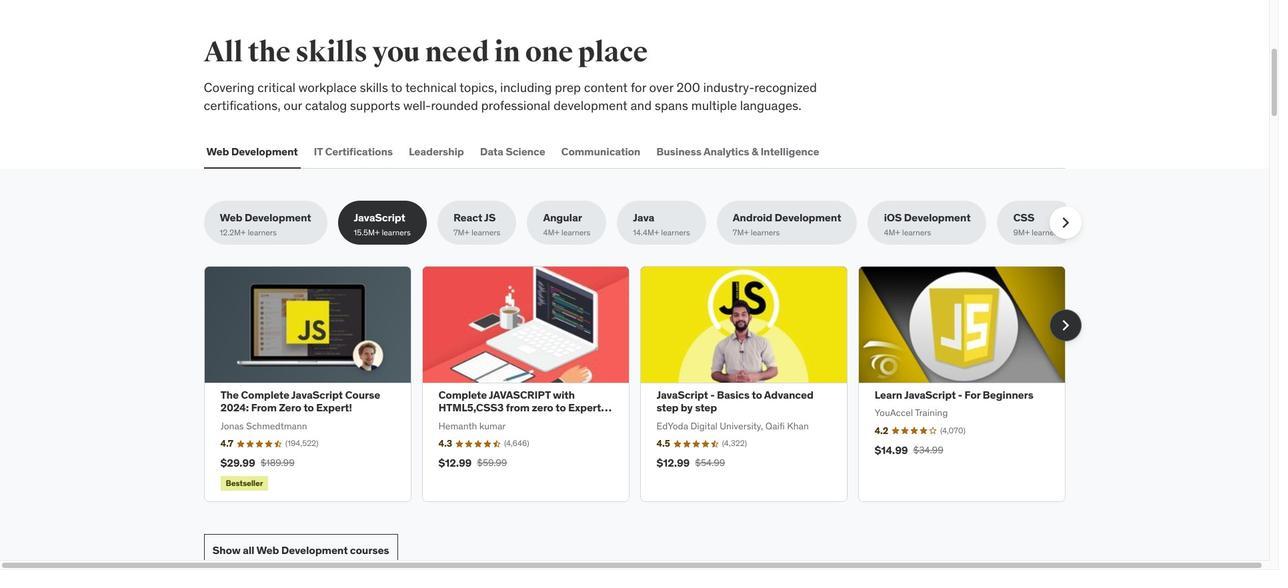 Task type: locate. For each thing, give the bounding box(es) containing it.
development
[[554, 97, 628, 113]]

well-
[[404, 97, 431, 113]]

web up 12.2m+
[[220, 211, 242, 224]]

1 vertical spatial web
[[220, 211, 242, 224]]

web development 12.2m+ learners
[[220, 211, 311, 237]]

javascript up the 15.5m+
[[354, 211, 406, 224]]

next image
[[1055, 212, 1077, 234]]

7m+ down react
[[454, 227, 470, 237]]

javascript inside "javascript 15.5m+ learners"
[[354, 211, 406, 224]]

learn
[[875, 388, 903, 402]]

learners inside "javascript 15.5m+ learners"
[[382, 227, 411, 237]]

javascript inside javascript - basics to advanced step by step
[[657, 388, 708, 402]]

development inside web development button
[[231, 145, 298, 158]]

recognized
[[755, 80, 817, 96]]

javascript right learn
[[905, 388, 956, 402]]

4m+ inside angular 4m+ learners
[[543, 227, 560, 237]]

2 4m+ from the left
[[884, 227, 901, 237]]

1 vertical spatial skills
[[360, 80, 388, 96]]

development for android development 7m+ learners
[[775, 211, 842, 224]]

supports
[[350, 97, 400, 113]]

you
[[372, 35, 420, 70]]

science
[[506, 145, 546, 158]]

1 7m+ from the left
[[454, 227, 470, 237]]

intelligence
[[761, 145, 820, 158]]

javascript - basics to advanced step by step link
[[657, 388, 814, 415]]

1 horizontal spatial 4m+
[[884, 227, 901, 237]]

to
[[391, 80, 403, 96], [752, 388, 763, 402], [304, 401, 314, 415], [556, 401, 566, 415]]

1 horizontal spatial 7m+
[[733, 227, 749, 237]]

14.4m+
[[633, 227, 660, 237]]

1 step from the left
[[657, 401, 679, 415]]

development inside web development 12.2m+ learners
[[245, 211, 311, 224]]

- left basics
[[711, 388, 715, 402]]

development right ios
[[905, 211, 971, 224]]

8 learners from the left
[[1032, 227, 1061, 237]]

for
[[631, 80, 647, 96]]

to inside covering critical workplace skills to technical topics, including prep content for over 200 industry-recognized certifications, our catalog supports well-rounded professional development and spans multiple languages.
[[391, 80, 403, 96]]

0 vertical spatial skills
[[296, 35, 367, 70]]

6 learners from the left
[[751, 227, 780, 237]]

0 horizontal spatial complete
[[241, 388, 290, 402]]

7m+
[[454, 227, 470, 237], [733, 227, 749, 237]]

development right android
[[775, 211, 842, 224]]

0 horizontal spatial step
[[657, 401, 679, 415]]

spans
[[655, 97, 689, 113]]

3 learners from the left
[[472, 227, 501, 237]]

2 step from the left
[[695, 401, 717, 415]]

skills up workplace
[[296, 35, 367, 70]]

development inside show all web development courses link
[[281, 544, 348, 557]]

step left by
[[657, 401, 679, 415]]

step right by
[[695, 401, 717, 415]]

2 complete from the left
[[439, 388, 487, 402]]

need
[[425, 35, 490, 70]]

javascript left basics
[[657, 388, 708, 402]]

technical
[[405, 80, 457, 96]]

javascript
[[354, 211, 406, 224], [291, 388, 343, 402], [657, 388, 708, 402], [905, 388, 956, 402]]

javascript left the course
[[291, 388, 343, 402]]

complete inside the complete javascript course 2024: from zero to expert!
[[241, 388, 290, 402]]

1 - from the left
[[711, 388, 715, 402]]

development inside android development 7m+ learners
[[775, 211, 842, 224]]

7m+ for react js
[[454, 227, 470, 237]]

development left courses
[[281, 544, 348, 557]]

1 learners from the left
[[248, 227, 277, 237]]

complete javascript with html5,css3 from zero to expert- 2023 link
[[439, 388, 612, 427]]

learners inside angular 4m+ learners
[[562, 227, 591, 237]]

development up 12.2m+
[[245, 211, 311, 224]]

2023
[[439, 414, 464, 427]]

web inside button
[[207, 145, 229, 158]]

4m+
[[543, 227, 560, 237], [884, 227, 901, 237]]

to inside complete javascript with html5,css3 from zero to expert- 2023
[[556, 401, 566, 415]]

development
[[231, 145, 298, 158], [245, 211, 311, 224], [775, 211, 842, 224], [905, 211, 971, 224], [281, 544, 348, 557]]

development for web development 12.2m+ learners
[[245, 211, 311, 224]]

complete up 2023
[[439, 388, 487, 402]]

1 horizontal spatial complete
[[439, 388, 487, 402]]

1 horizontal spatial step
[[695, 401, 717, 415]]

1 complete from the left
[[241, 388, 290, 402]]

from
[[251, 401, 277, 415]]

learners
[[248, 227, 277, 237], [382, 227, 411, 237], [472, 227, 501, 237], [562, 227, 591, 237], [661, 227, 691, 237], [751, 227, 780, 237], [903, 227, 932, 237], [1032, 227, 1061, 237]]

skills
[[296, 35, 367, 70], [360, 80, 388, 96]]

all
[[204, 35, 243, 70]]

complete
[[241, 388, 290, 402], [439, 388, 487, 402]]

0 horizontal spatial -
[[711, 388, 715, 402]]

development for web development
[[231, 145, 298, 158]]

4 learners from the left
[[562, 227, 591, 237]]

expert-
[[568, 401, 606, 415]]

step
[[657, 401, 679, 415], [695, 401, 717, 415]]

react js 7m+ learners
[[454, 211, 501, 237]]

2 learners from the left
[[382, 227, 411, 237]]

topic filters element
[[204, 201, 1082, 245]]

12.2m+
[[220, 227, 246, 237]]

show all web development courses
[[213, 544, 389, 557]]

9m+
[[1014, 227, 1030, 237]]

web for web development
[[207, 145, 229, 158]]

0 vertical spatial web
[[207, 145, 229, 158]]

development down certifications,
[[231, 145, 298, 158]]

5 learners from the left
[[661, 227, 691, 237]]

web development button
[[204, 136, 301, 168]]

4m+ down ios
[[884, 227, 901, 237]]

languages.
[[740, 97, 802, 113]]

200
[[677, 80, 701, 96]]

web for web development 12.2m+ learners
[[220, 211, 242, 224]]

javascript
[[489, 388, 551, 402]]

development for ios development 4m+ learners
[[905, 211, 971, 224]]

web inside web development 12.2m+ learners
[[220, 211, 242, 224]]

web down certifications,
[[207, 145, 229, 158]]

2 7m+ from the left
[[733, 227, 749, 237]]

web right all
[[256, 544, 279, 557]]

7m+ down android
[[733, 227, 749, 237]]

ios
[[884, 211, 902, 224]]

beginners
[[983, 388, 1034, 402]]

communication
[[562, 145, 641, 158]]

1 horizontal spatial -
[[959, 388, 963, 402]]

- left for
[[959, 388, 963, 402]]

7 learners from the left
[[903, 227, 932, 237]]

complete right the the
[[241, 388, 290, 402]]

1 4m+ from the left
[[543, 227, 560, 237]]

learners inside css 9m+ learners
[[1032, 227, 1061, 237]]

0 horizontal spatial 7m+
[[454, 227, 470, 237]]

web
[[207, 145, 229, 158], [220, 211, 242, 224], [256, 544, 279, 557]]

all
[[243, 544, 254, 557]]

7m+ inside 'react js 7m+ learners'
[[454, 227, 470, 237]]

it certifications button
[[311, 136, 396, 168]]

development inside ios development 4m+ learners
[[905, 211, 971, 224]]

javascript inside the complete javascript course 2024: from zero to expert!
[[291, 388, 343, 402]]

to inside the complete javascript course 2024: from zero to expert!
[[304, 401, 314, 415]]

4m+ down angular
[[543, 227, 560, 237]]

7m+ inside android development 7m+ learners
[[733, 227, 749, 237]]

skills up supports
[[360, 80, 388, 96]]

show
[[213, 544, 241, 557]]

0 horizontal spatial 4m+
[[543, 227, 560, 237]]



Task type: vqa. For each thing, say whether or not it's contained in the screenshot.
DATA SCIENCE
yes



Task type: describe. For each thing, give the bounding box(es) containing it.
topics,
[[460, 80, 497, 96]]

js
[[484, 211, 496, 224]]

our
[[284, 97, 302, 113]]

android
[[733, 211, 773, 224]]

business analytics & intelligence
[[657, 145, 820, 158]]

and
[[631, 97, 652, 113]]

leadership button
[[406, 136, 467, 168]]

complete inside complete javascript with html5,css3 from zero to expert- 2023
[[439, 388, 487, 402]]

in
[[494, 35, 520, 70]]

&
[[752, 145, 759, 158]]

learners inside android development 7m+ learners
[[751, 227, 780, 237]]

the complete javascript course 2024: from zero to expert!
[[221, 388, 380, 415]]

css 9m+ learners
[[1014, 211, 1061, 237]]

next image
[[1055, 315, 1077, 336]]

learners inside java 14.4m+ learners
[[661, 227, 691, 237]]

including
[[500, 80, 552, 96]]

catalog
[[305, 97, 347, 113]]

show all web development courses link
[[204, 535, 398, 567]]

with
[[553, 388, 575, 402]]

business
[[657, 145, 702, 158]]

communication button
[[559, 136, 643, 168]]

place
[[578, 35, 648, 70]]

industry-
[[704, 80, 755, 96]]

angular
[[543, 211, 582, 224]]

- inside javascript - basics to advanced step by step
[[711, 388, 715, 402]]

7m+ for android development
[[733, 227, 749, 237]]

learners inside 'react js 7m+ learners'
[[472, 227, 501, 237]]

javascript - basics to advanced step by step
[[657, 388, 814, 415]]

basics
[[717, 388, 750, 402]]

data science
[[480, 145, 546, 158]]

critical
[[258, 80, 296, 96]]

for
[[965, 388, 981, 402]]

professional
[[481, 97, 551, 113]]

to inside javascript - basics to advanced step by step
[[752, 388, 763, 402]]

learners inside web development 12.2m+ learners
[[248, 227, 277, 237]]

covering critical workplace skills to technical topics, including prep content for over 200 industry-recognized certifications, our catalog supports well-rounded professional development and spans multiple languages.
[[204, 80, 817, 113]]

complete javascript with html5,css3 from zero to expert- 2023
[[439, 388, 606, 427]]

zero
[[279, 401, 301, 415]]

javascript 15.5m+ learners
[[354, 211, 411, 237]]

2 vertical spatial web
[[256, 544, 279, 557]]

data
[[480, 145, 504, 158]]

by
[[681, 401, 693, 415]]

it certifications
[[314, 145, 393, 158]]

html5,css3
[[439, 401, 504, 415]]

2024:
[[221, 401, 249, 415]]

learn javascript - for beginners link
[[875, 388, 1034, 402]]

it
[[314, 145, 323, 158]]

over
[[650, 80, 674, 96]]

all the skills you need in one place
[[204, 35, 648, 70]]

one
[[525, 35, 573, 70]]

rounded
[[431, 97, 478, 113]]

2 - from the left
[[959, 388, 963, 402]]

the
[[221, 388, 239, 402]]

css
[[1014, 211, 1035, 224]]

course
[[345, 388, 380, 402]]

java 14.4m+ learners
[[633, 211, 691, 237]]

leadership
[[409, 145, 464, 158]]

prep
[[555, 80, 581, 96]]

angular 4m+ learners
[[543, 211, 591, 237]]

multiple
[[692, 97, 737, 113]]

android development 7m+ learners
[[733, 211, 842, 237]]

zero
[[532, 401, 554, 415]]

advanced
[[765, 388, 814, 402]]

content
[[584, 80, 628, 96]]

4m+ inside ios development 4m+ learners
[[884, 227, 901, 237]]

certifications,
[[204, 97, 281, 113]]

from
[[506, 401, 530, 415]]

the complete javascript course 2024: from zero to expert! link
[[221, 388, 380, 415]]

15.5m+
[[354, 227, 380, 237]]

certifications
[[325, 145, 393, 158]]

learners inside ios development 4m+ learners
[[903, 227, 932, 237]]

analytics
[[704, 145, 750, 158]]

business analytics & intelligence button
[[654, 136, 822, 168]]

the
[[248, 35, 291, 70]]

java
[[633, 211, 655, 224]]

skills inside covering critical workplace skills to technical topics, including prep content for over 200 industry-recognized certifications, our catalog supports well-rounded professional development and spans multiple languages.
[[360, 80, 388, 96]]

learn javascript - for beginners
[[875, 388, 1034, 402]]

workplace
[[299, 80, 357, 96]]

react
[[454, 211, 483, 224]]

web development
[[207, 145, 298, 158]]

data science button
[[478, 136, 548, 168]]

covering
[[204, 80, 255, 96]]

ios development 4m+ learners
[[884, 211, 971, 237]]

courses
[[350, 544, 389, 557]]

carousel element
[[204, 266, 1082, 503]]

expert!
[[316, 401, 352, 415]]



